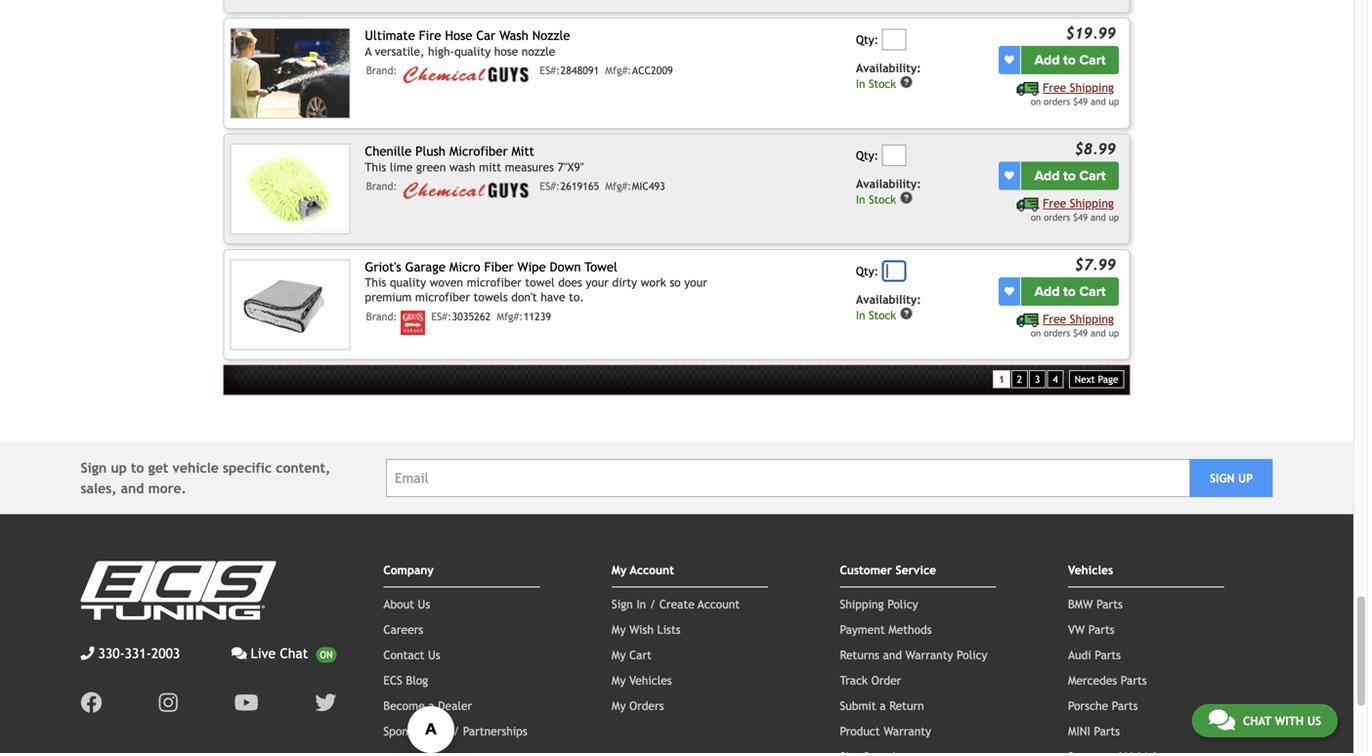 Task type: vqa. For each thing, say whether or not it's contained in the screenshot.
1st ES#2728785 - 51117337809 - Brake Air Duct Trim Black - Left  - Mounts to the front bumper brake duct - Genuine MINI - MINI image from the left
no



Task type: describe. For each thing, give the bounding box(es) containing it.
my for my wish lists
[[612, 623, 626, 637]]

bmw parts
[[1069, 598, 1123, 612]]

es#: 2619165 mfg#: mic493
[[540, 180, 666, 192]]

premium
[[365, 291, 412, 304]]

submit a return link
[[840, 700, 925, 713]]

content,
[[276, 461, 331, 476]]

audi parts link
[[1069, 649, 1122, 662]]

on for $8.99
[[1031, 212, 1042, 223]]

mercedes
[[1069, 674, 1118, 688]]

woven
[[430, 276, 463, 290]]

stock for $8.99
[[869, 193, 897, 206]]

live chat
[[251, 646, 308, 662]]

towel
[[585, 259, 618, 275]]

careers link
[[384, 623, 424, 637]]

question sign image
[[900, 307, 914, 321]]

add to cart button for $7.99
[[1022, 278, 1120, 306]]

0 vertical spatial policy
[[888, 598, 919, 612]]

order
[[872, 674, 902, 688]]

shipping for $7.99
[[1070, 312, 1115, 326]]

to inside sign up to get vehicle specific content, sales, and more.
[[131, 461, 144, 476]]

return
[[890, 700, 925, 713]]

0 vertical spatial /
[[650, 598, 656, 612]]

free for $19.99
[[1043, 81, 1067, 94]]

mini parts
[[1069, 725, 1121, 739]]

add for $19.99
[[1035, 52, 1060, 69]]

and for $19.99
[[1091, 96, 1107, 107]]

es#: for $19.99
[[540, 64, 560, 77]]

contact us link
[[384, 649, 441, 662]]

free shipping on orders $49 and up for $19.99
[[1031, 81, 1120, 107]]

work
[[641, 276, 667, 290]]

specific
[[223, 461, 272, 476]]

lists
[[658, 623, 681, 637]]

my orders
[[612, 700, 664, 713]]

page
[[1099, 374, 1119, 385]]

add to wish list image for $19.99
[[1005, 55, 1015, 65]]

vw parts link
[[1069, 623, 1115, 637]]

comments image for chat
[[1209, 709, 1236, 732]]

mercedes parts
[[1069, 674, 1148, 688]]

shipping for $8.99
[[1070, 197, 1115, 210]]

$49 for $7.99
[[1074, 328, 1088, 339]]

this inside griot's garage micro fiber wipe down towel this quality woven microfiber towel does your dirty work so your premium microfiber towels don't have to.
[[365, 276, 386, 290]]

this inside chenille plush microfiber mitt this lime green wash mitt measures 7"x9"
[[365, 160, 386, 174]]

availability: in stock for $8.99
[[856, 177, 922, 206]]

porsche parts link
[[1069, 700, 1139, 713]]

company
[[384, 564, 434, 577]]

2 link
[[1012, 371, 1029, 389]]

returns and warranty policy link
[[840, 649, 988, 662]]

ultimate fire hose car wash nozzle a versatile, high-quality hose nozzle
[[365, 28, 571, 58]]

ecs
[[384, 674, 403, 688]]

product warranty
[[840, 725, 932, 739]]

become
[[384, 700, 425, 713]]

microfiber
[[450, 144, 508, 159]]

hose
[[445, 28, 473, 43]]

to for $7.99
[[1064, 283, 1076, 300]]

parts for vw parts
[[1089, 623, 1115, 637]]

up for $8.99
[[1109, 212, 1120, 223]]

nozzle
[[533, 28, 571, 43]]

blog
[[406, 674, 428, 688]]

3035262
[[452, 311, 491, 323]]

331-
[[125, 646, 151, 662]]

mini parts link
[[1069, 725, 1121, 739]]

up inside the sign up button
[[1239, 472, 1254, 486]]

to for $19.99
[[1064, 52, 1076, 69]]

3
[[1036, 374, 1041, 385]]

sign in / create account
[[612, 598, 740, 612]]

my cart
[[612, 649, 652, 662]]

add to cart for $7.99
[[1035, 283, 1106, 300]]

about us
[[384, 598, 430, 612]]

in for $7.99
[[856, 309, 866, 322]]

fire
[[419, 28, 441, 43]]

customer service
[[840, 564, 937, 577]]

brand: for $8.99
[[366, 180, 397, 192]]

have
[[541, 291, 566, 304]]

griot's garage micro fiber wipe down towel this quality woven microfiber towel does your dirty work so your premium microfiber towels don't have to.
[[365, 259, 708, 304]]

ultimate fire hose car wash nozzle link
[[365, 28, 571, 43]]

cart for $19.99
[[1080, 52, 1106, 69]]

1 vertical spatial microfiber
[[415, 291, 470, 304]]

my for my account
[[612, 564, 627, 577]]

youtube logo image
[[234, 693, 259, 714]]

dealer
[[438, 700, 472, 713]]

es#2848091 - acc2009 - ultimate fire hose car wash nozzle - a versatile, high-quality hose nozzle - chemical guys - audi bmw volkswagen mercedes benz mini porsche image
[[230, 28, 351, 119]]

fiber
[[484, 259, 514, 275]]

my for my orders
[[612, 700, 626, 713]]

more.
[[148, 481, 187, 497]]

become a dealer
[[384, 700, 472, 713]]

a for become
[[428, 700, 435, 713]]

vw
[[1069, 623, 1086, 637]]

mini
[[1069, 725, 1091, 739]]

phone image
[[81, 647, 94, 661]]

orders for $7.99
[[1044, 328, 1071, 339]]

add to cart button for $19.99
[[1022, 46, 1120, 74]]

and for $7.99
[[1091, 328, 1107, 339]]

my wish lists
[[612, 623, 681, 637]]

1 vertical spatial policy
[[957, 649, 988, 662]]

a
[[365, 44, 372, 58]]

es#: 3035262 mfg#: 11239
[[431, 311, 552, 323]]

and for $8.99
[[1091, 212, 1107, 223]]

lime
[[390, 160, 413, 174]]

availability: for $19.99
[[856, 61, 922, 75]]

with
[[1276, 715, 1304, 728]]

stock for $7.99
[[869, 309, 897, 322]]

shipping up payment
[[840, 598, 884, 612]]

up inside sign up to get vehicle specific content, sales, and more.
[[111, 461, 127, 476]]

returns
[[840, 649, 880, 662]]

vw parts
[[1069, 623, 1115, 637]]

up for $19.99
[[1109, 96, 1120, 107]]

chenille plush microfiber mitt this lime green wash mitt measures 7"x9"
[[365, 144, 584, 174]]

es#2619165 - mic493 - chenille plush microfiber mitt - this lime green wash mitt measures 7"x9" - chemical guys - audi bmw volkswagen mercedes benz mini porsche image
[[230, 144, 351, 235]]

sign up button
[[1191, 460, 1274, 498]]

mfg#: for $8.99
[[606, 180, 632, 192]]

my wish lists link
[[612, 623, 681, 637]]

2619165
[[561, 180, 600, 192]]

my for my vehicles
[[612, 674, 626, 688]]

quality inside "ultimate fire hose car wash nozzle a versatile, high-quality hose nozzle"
[[455, 44, 491, 58]]

don't
[[512, 291, 537, 304]]

create
[[660, 598, 695, 612]]

chenille plush microfiber mitt link
[[365, 144, 535, 159]]

methods
[[889, 623, 932, 637]]

and inside sign up to get vehicle specific content, sales, and more.
[[121, 481, 144, 497]]

in for $19.99
[[856, 77, 866, 91]]

us for about us
[[418, 598, 430, 612]]

$19.99
[[1066, 24, 1117, 42]]

2 vertical spatial us
[[1308, 715, 1322, 728]]

qty: for $8.99
[[856, 149, 879, 162]]

product
[[840, 725, 881, 739]]

sponsorships
[[384, 725, 450, 739]]

0 horizontal spatial vehicles
[[630, 674, 672, 688]]

and up order
[[883, 649, 903, 662]]

mitt
[[479, 160, 502, 174]]

sponsorships / partnerships link
[[384, 725, 528, 739]]

chat with us link
[[1193, 705, 1339, 738]]

mfg#: for $19.99
[[606, 64, 632, 77]]

live
[[251, 646, 276, 662]]

free shipping image for $8.99
[[1017, 198, 1040, 212]]

hose
[[494, 44, 518, 58]]

1 horizontal spatial account
[[698, 598, 740, 612]]

mercedes parts link
[[1069, 674, 1148, 688]]

sign up
[[1210, 472, 1254, 486]]

availability: for $8.99
[[856, 177, 922, 191]]

brand: for $7.99
[[366, 311, 397, 323]]

$49 for $8.99
[[1074, 212, 1088, 223]]

parts for audi parts
[[1095, 649, 1122, 662]]



Task type: locate. For each thing, give the bounding box(es) containing it.
330-331-2003
[[98, 646, 180, 662]]

submit a return
[[840, 700, 925, 713]]

2 on from the top
[[1031, 212, 1042, 223]]

$49 up the next at the right of page
[[1074, 328, 1088, 339]]

2 availability: from the top
[[856, 177, 922, 191]]

1 vertical spatial mfg#:
[[606, 180, 632, 192]]

track
[[840, 674, 868, 688]]

add to cart button down $7.99
[[1022, 278, 1120, 306]]

0 vertical spatial chemical guys - corporate logo image
[[401, 64, 534, 86]]

$49 up $8.99
[[1074, 96, 1088, 107]]

1 question sign image from the top
[[900, 75, 914, 89]]

audi parts
[[1069, 649, 1122, 662]]

0 vertical spatial warranty
[[906, 649, 954, 662]]

0 vertical spatial add
[[1035, 52, 1060, 69]]

1 vertical spatial /
[[453, 725, 460, 739]]

warranty
[[906, 649, 954, 662], [884, 725, 932, 739]]

mfg#: down don't on the left of the page
[[497, 311, 523, 323]]

a left dealer
[[428, 700, 435, 713]]

3 add to cart from the top
[[1035, 283, 1106, 300]]

wipe
[[518, 259, 546, 275]]

account right the create
[[698, 598, 740, 612]]

parts
[[1097, 598, 1123, 612], [1089, 623, 1115, 637], [1095, 649, 1122, 662], [1121, 674, 1148, 688], [1112, 700, 1139, 713], [1095, 725, 1121, 739]]

cart for $7.99
[[1080, 283, 1106, 300]]

0 vertical spatial availability:
[[856, 61, 922, 75]]

chemical guys - corporate logo image
[[401, 64, 534, 86], [401, 180, 534, 202]]

add to wish list image for $7.99
[[1005, 287, 1015, 297]]

3 $49 from the top
[[1074, 328, 1088, 339]]

1 link
[[993, 371, 1011, 389]]

2 vertical spatial add
[[1035, 283, 1060, 300]]

live chat link
[[232, 644, 337, 664]]

twitter logo image
[[315, 693, 337, 714]]

my for my cart
[[612, 649, 626, 662]]

green
[[416, 160, 446, 174]]

0 horizontal spatial comments image
[[232, 647, 247, 661]]

1 vertical spatial stock
[[869, 193, 897, 206]]

2 vertical spatial availability: in stock
[[856, 293, 922, 322]]

2 my from the top
[[612, 623, 626, 637]]

to
[[1064, 52, 1076, 69], [1064, 168, 1076, 184], [1064, 283, 1076, 300], [131, 461, 144, 476]]

ecs blog
[[384, 674, 428, 688]]

4 my from the top
[[612, 674, 626, 688]]

brand: down a
[[366, 64, 397, 77]]

parts right bmw
[[1097, 598, 1123, 612]]

1 free from the top
[[1043, 81, 1067, 94]]

free shipping on orders $49 and up for $7.99
[[1031, 312, 1120, 339]]

1 chemical guys - corporate logo image from the top
[[401, 64, 534, 86]]

1 vertical spatial add to cart
[[1035, 168, 1106, 184]]

0 vertical spatial this
[[365, 160, 386, 174]]

2 availability: in stock from the top
[[856, 177, 922, 206]]

free shipping on orders $49 and up up $7.99
[[1031, 197, 1120, 223]]

my left the orders
[[612, 700, 626, 713]]

1 vertical spatial this
[[365, 276, 386, 290]]

1 vertical spatial brand:
[[366, 180, 397, 192]]

microfiber up towels
[[467, 276, 522, 290]]

parts down mercedes parts
[[1112, 700, 1139, 713]]

vehicles up the orders
[[630, 674, 672, 688]]

this down chenille
[[365, 160, 386, 174]]

2 vertical spatial add to cart button
[[1022, 278, 1120, 306]]

1 vertical spatial chat
[[1244, 715, 1272, 728]]

1 vertical spatial comments image
[[1209, 709, 1236, 732]]

2 vertical spatial stock
[[869, 309, 897, 322]]

0 vertical spatial free
[[1043, 81, 1067, 94]]

1 vertical spatial add to cart button
[[1022, 162, 1120, 190]]

porsche parts
[[1069, 700, 1139, 713]]

0 vertical spatial add to wish list image
[[1005, 55, 1015, 65]]

3 link
[[1030, 371, 1047, 389]]

versatile,
[[375, 44, 425, 58]]

chemical guys - corporate logo image down wash
[[401, 180, 534, 202]]

1 add to cart button from the top
[[1022, 46, 1120, 74]]

2
[[1018, 374, 1023, 385]]

facebook logo image
[[81, 693, 102, 714]]

1 vertical spatial free shipping image
[[1017, 198, 1040, 212]]

plush
[[416, 144, 446, 159]]

parts for porsche parts
[[1112, 700, 1139, 713]]

1 vertical spatial qty:
[[856, 149, 879, 162]]

2 vertical spatial free shipping on orders $49 and up
[[1031, 312, 1120, 339]]

0 vertical spatial microfiber
[[467, 276, 522, 290]]

3 stock from the top
[[869, 309, 897, 322]]

and right sales,
[[121, 481, 144, 497]]

this
[[365, 160, 386, 174], [365, 276, 386, 290]]

2 vertical spatial orders
[[1044, 328, 1071, 339]]

1 brand: from the top
[[366, 64, 397, 77]]

orders for $8.99
[[1044, 212, 1071, 223]]

2 free from the top
[[1043, 197, 1067, 210]]

1 stock from the top
[[869, 77, 897, 91]]

0 vertical spatial on
[[1031, 96, 1042, 107]]

availability: in stock
[[856, 61, 922, 91], [856, 177, 922, 206], [856, 293, 922, 322]]

1 vertical spatial question sign image
[[900, 191, 914, 205]]

free
[[1043, 81, 1067, 94], [1043, 197, 1067, 210], [1043, 312, 1067, 326]]

1 this from the top
[[365, 160, 386, 174]]

brand: down the lime
[[366, 180, 397, 192]]

0 vertical spatial orders
[[1044, 96, 1071, 107]]

brand: for $19.99
[[366, 64, 397, 77]]

330-331-2003 link
[[81, 644, 180, 664]]

0 vertical spatial us
[[418, 598, 430, 612]]

free shipping image for $7.99
[[1017, 314, 1040, 327]]

micro
[[450, 259, 481, 275]]

1 add to wish list image from the top
[[1005, 55, 1015, 65]]

cart down $19.99
[[1080, 52, 1106, 69]]

0 vertical spatial availability: in stock
[[856, 61, 922, 91]]

es#3035262 - 11239 - griot's garage micro fiber wipe down towel - this quality woven microfiber towel does your dirty work so your premium microfiber towels don't have to. - griot's - audi bmw volkswagen mercedes benz mini porsche image
[[230, 259, 351, 350]]

mfg#: left acc2009
[[606, 64, 632, 77]]

1 vertical spatial add
[[1035, 168, 1060, 184]]

$7.99
[[1075, 256, 1117, 274]]

sign for sign up
[[1210, 472, 1235, 486]]

stock
[[869, 77, 897, 91], [869, 193, 897, 206], [869, 309, 897, 322]]

2 a from the left
[[880, 700, 886, 713]]

add for $8.99
[[1035, 168, 1060, 184]]

1 vertical spatial availability:
[[856, 177, 922, 191]]

2 free shipping on orders $49 and up from the top
[[1031, 197, 1120, 223]]

add to cart button for $8.99
[[1022, 162, 1120, 190]]

2 brand: from the top
[[366, 180, 397, 192]]

and up $8.99
[[1091, 96, 1107, 107]]

0 vertical spatial account
[[630, 564, 674, 577]]

parts up mercedes parts link
[[1095, 649, 1122, 662]]

down
[[550, 259, 581, 275]]

parts for mercedes parts
[[1121, 674, 1148, 688]]

0 vertical spatial chat
[[280, 646, 308, 662]]

this down the griot's
[[365, 276, 386, 290]]

0 vertical spatial free shipping image
[[1017, 82, 1040, 96]]

1 your from the left
[[586, 276, 609, 290]]

add to cart down $7.99
[[1035, 283, 1106, 300]]

0 horizontal spatial /
[[453, 725, 460, 739]]

payment methods
[[840, 623, 932, 637]]

2 vertical spatial free shipping image
[[1017, 314, 1040, 327]]

quality inside griot's garage micro fiber wipe down towel this quality woven microfiber towel does your dirty work so your premium microfiber towels don't have to.
[[390, 276, 426, 290]]

1 qty: from the top
[[856, 33, 879, 47]]

$49
[[1074, 96, 1088, 107], [1074, 212, 1088, 223], [1074, 328, 1088, 339]]

us
[[418, 598, 430, 612], [428, 649, 441, 662], [1308, 715, 1322, 728]]

2 vertical spatial free
[[1043, 312, 1067, 326]]

2 vertical spatial mfg#:
[[497, 311, 523, 323]]

comments image left live on the bottom left
[[232, 647, 247, 661]]

add to wish list image
[[1005, 171, 1015, 181]]

mfg#:
[[606, 64, 632, 77], [606, 180, 632, 192], [497, 311, 523, 323]]

0 vertical spatial question sign image
[[900, 75, 914, 89]]

3 availability: from the top
[[856, 293, 922, 306]]

my left wish
[[612, 623, 626, 637]]

add to cart down $19.99
[[1035, 52, 1106, 69]]

payment
[[840, 623, 885, 637]]

1 vertical spatial account
[[698, 598, 740, 612]]

instagram logo image
[[159, 693, 178, 714]]

service
[[896, 564, 937, 577]]

0 vertical spatial brand:
[[366, 64, 397, 77]]

comments image inside chat with us link
[[1209, 709, 1236, 732]]

None text field
[[883, 145, 907, 166]]

free shipping on orders $49 and up up the next at the right of page
[[1031, 312, 1120, 339]]

0 vertical spatial es#:
[[540, 64, 560, 77]]

add to wish list image
[[1005, 55, 1015, 65], [1005, 287, 1015, 297]]

sign in / create account link
[[612, 598, 740, 612]]

microfiber down woven
[[415, 291, 470, 304]]

get
[[148, 461, 168, 476]]

warranty down methods on the bottom right of page
[[906, 649, 954, 662]]

sponsorships / partnerships
[[384, 725, 528, 739]]

0 horizontal spatial a
[[428, 700, 435, 713]]

account
[[630, 564, 674, 577], [698, 598, 740, 612]]

2 vertical spatial add to cart
[[1035, 283, 1106, 300]]

sign inside sign up to get vehicle specific content, sales, and more.
[[81, 461, 107, 476]]

parts for bmw parts
[[1097, 598, 1123, 612]]

orders for $19.99
[[1044, 96, 1071, 107]]

and up 'next page' link
[[1091, 328, 1107, 339]]

orders
[[630, 700, 664, 713]]

acc2009
[[632, 64, 673, 77]]

2 add from the top
[[1035, 168, 1060, 184]]

1 horizontal spatial /
[[650, 598, 656, 612]]

wash
[[500, 28, 529, 43]]

parts up porsche parts link
[[1121, 674, 1148, 688]]

2 vertical spatial brand:
[[366, 311, 397, 323]]

vehicles up bmw parts
[[1069, 564, 1114, 577]]

chat left with
[[1244, 715, 1272, 728]]

your right so
[[685, 276, 708, 290]]

3 orders from the top
[[1044, 328, 1071, 339]]

2 vertical spatial on
[[1031, 328, 1042, 339]]

1 vertical spatial chemical guys - corporate logo image
[[401, 180, 534, 202]]

my account
[[612, 564, 674, 577]]

to for $8.99
[[1064, 168, 1076, 184]]

chemical guys - corporate logo image for $8.99
[[401, 180, 534, 202]]

availability: in stock for $19.99
[[856, 61, 922, 91]]

0 horizontal spatial your
[[586, 276, 609, 290]]

parts down porsche parts link
[[1095, 725, 1121, 739]]

1 horizontal spatial sign
[[612, 598, 633, 612]]

parts right vw
[[1089, 623, 1115, 637]]

2 question sign image from the top
[[900, 191, 914, 205]]

3 on from the top
[[1031, 328, 1042, 339]]

1 horizontal spatial chat
[[1244, 715, 1272, 728]]

submit
[[840, 700, 877, 713]]

availability: for $7.99
[[856, 293, 922, 306]]

mic493
[[632, 180, 666, 192]]

mitt
[[512, 144, 535, 159]]

2 horizontal spatial sign
[[1210, 472, 1235, 486]]

question sign image for $8.99
[[900, 191, 914, 205]]

5 my from the top
[[612, 700, 626, 713]]

$8.99
[[1075, 140, 1117, 158]]

1 vertical spatial $49
[[1074, 212, 1088, 223]]

griot's
[[365, 259, 402, 275]]

stock for $19.99
[[869, 77, 897, 91]]

shipping down $7.99
[[1070, 312, 1115, 326]]

chat inside the live chat "link"
[[280, 646, 308, 662]]

free for $7.99
[[1043, 312, 1067, 326]]

qty: for $19.99
[[856, 33, 879, 47]]

0 vertical spatial comments image
[[232, 647, 247, 661]]

2 orders from the top
[[1044, 212, 1071, 223]]

my orders link
[[612, 700, 664, 713]]

0 vertical spatial add to cart button
[[1022, 46, 1120, 74]]

2 $49 from the top
[[1074, 212, 1088, 223]]

0 horizontal spatial account
[[630, 564, 674, 577]]

about
[[384, 598, 415, 612]]

/ left the create
[[650, 598, 656, 612]]

add to cart button down $19.99
[[1022, 46, 1120, 74]]

2 stock from the top
[[869, 193, 897, 206]]

free shipping image for $19.99
[[1017, 82, 1040, 96]]

$49 up $7.99
[[1074, 212, 1088, 223]]

0 vertical spatial mfg#:
[[606, 64, 632, 77]]

mfg#: for $7.99
[[497, 311, 523, 323]]

3 free from the top
[[1043, 312, 1067, 326]]

1 horizontal spatial vehicles
[[1069, 564, 1114, 577]]

add
[[1035, 52, 1060, 69], [1035, 168, 1060, 184], [1035, 283, 1060, 300]]

chat inside chat with us link
[[1244, 715, 1272, 728]]

a left return
[[880, 700, 886, 713]]

chemical guys - corporate logo image for $19.99
[[401, 64, 534, 86]]

0 horizontal spatial chat
[[280, 646, 308, 662]]

2 this from the top
[[365, 276, 386, 290]]

3 add from the top
[[1035, 283, 1060, 300]]

2 add to wish list image from the top
[[1005, 287, 1015, 297]]

$49 for $19.99
[[1074, 96, 1088, 107]]

1 horizontal spatial quality
[[455, 44, 491, 58]]

my up my vehicles
[[612, 649, 626, 662]]

1 vertical spatial free shipping on orders $49 and up
[[1031, 197, 1120, 223]]

qty:
[[856, 33, 879, 47], [856, 149, 879, 162], [856, 264, 879, 278]]

free for $8.99
[[1043, 197, 1067, 210]]

and up $7.99
[[1091, 212, 1107, 223]]

2 vertical spatial qty:
[[856, 264, 879, 278]]

high-
[[428, 44, 455, 58]]

1 vertical spatial es#:
[[540, 180, 560, 192]]

us for contact us
[[428, 649, 441, 662]]

sign inside button
[[1210, 472, 1235, 486]]

free shipping on orders $49 and up for $8.99
[[1031, 197, 1120, 223]]

0 horizontal spatial policy
[[888, 598, 919, 612]]

3 add to cart button from the top
[[1022, 278, 1120, 306]]

on for $19.99
[[1031, 96, 1042, 107]]

add to cart down $8.99
[[1035, 168, 1106, 184]]

1 free shipping image from the top
[[1017, 82, 1040, 96]]

0 vertical spatial stock
[[869, 77, 897, 91]]

cart down $7.99
[[1080, 283, 1106, 300]]

my vehicles
[[612, 674, 672, 688]]

brand: down premium
[[366, 311, 397, 323]]

es#: 2848091 mfg#: acc2009
[[540, 64, 673, 77]]

3 qty: from the top
[[856, 264, 879, 278]]

to.
[[569, 291, 584, 304]]

customer
[[840, 564, 893, 577]]

cart down wish
[[630, 649, 652, 662]]

/ down dealer
[[453, 725, 460, 739]]

comments image left chat with us
[[1209, 709, 1236, 732]]

to left get
[[131, 461, 144, 476]]

2 vertical spatial $49
[[1074, 328, 1088, 339]]

us right about at the bottom of page
[[418, 598, 430, 612]]

2 qty: from the top
[[856, 149, 879, 162]]

3 brand: from the top
[[366, 311, 397, 323]]

1 $49 from the top
[[1074, 96, 1088, 107]]

sign for sign in / create account
[[612, 598, 633, 612]]

comments image inside the live chat "link"
[[232, 647, 247, 661]]

es#: for $8.99
[[540, 180, 560, 192]]

1 vertical spatial availability: in stock
[[856, 177, 922, 206]]

us right contact
[[428, 649, 441, 662]]

cart for $8.99
[[1080, 168, 1106, 184]]

330-
[[98, 646, 125, 662]]

1 horizontal spatial a
[[880, 700, 886, 713]]

3 free shipping on orders $49 and up from the top
[[1031, 312, 1120, 339]]

mfg#: left mic493
[[606, 180, 632, 192]]

my
[[612, 564, 627, 577], [612, 623, 626, 637], [612, 649, 626, 662], [612, 674, 626, 688], [612, 700, 626, 713]]

add to cart
[[1035, 52, 1106, 69], [1035, 168, 1106, 184], [1035, 283, 1106, 300]]

1 vertical spatial add to wish list image
[[1005, 287, 1015, 297]]

qty: for $7.99
[[856, 264, 879, 278]]

chemical guys - corporate logo image down "ultimate fire hose car wash nozzle a versatile, high-quality hose nozzle"
[[401, 64, 534, 86]]

shipping down $8.99
[[1070, 197, 1115, 210]]

1
[[999, 374, 1005, 385]]

2 free shipping image from the top
[[1017, 198, 1040, 212]]

us right with
[[1308, 715, 1322, 728]]

1 availability: in stock from the top
[[856, 61, 922, 91]]

free shipping image
[[1017, 82, 1040, 96], [1017, 198, 1040, 212], [1017, 314, 1040, 327]]

1 vertical spatial vehicles
[[630, 674, 672, 688]]

es#: for $7.99
[[431, 311, 452, 323]]

1 free shipping on orders $49 and up from the top
[[1031, 81, 1120, 107]]

0 vertical spatial vehicles
[[1069, 564, 1114, 577]]

free shipping on orders $49 and up up $8.99
[[1031, 81, 1120, 107]]

my up my wish lists link
[[612, 564, 627, 577]]

2 chemical guys - corporate logo image from the top
[[401, 180, 534, 202]]

2 vertical spatial availability:
[[856, 293, 922, 306]]

my down my cart link
[[612, 674, 626, 688]]

account up the sign in / create account link
[[630, 564, 674, 577]]

2 vertical spatial es#:
[[431, 311, 452, 323]]

quality down garage
[[390, 276, 426, 290]]

0 horizontal spatial quality
[[390, 276, 426, 290]]

to down $7.99
[[1064, 283, 1076, 300]]

a for submit
[[880, 700, 886, 713]]

cart down $8.99
[[1080, 168, 1106, 184]]

es#: down measures on the top of the page
[[540, 180, 560, 192]]

to down $8.99
[[1064, 168, 1076, 184]]

parts for mini parts
[[1095, 725, 1121, 739]]

1 my from the top
[[612, 564, 627, 577]]

about us link
[[384, 598, 430, 612]]

1 vertical spatial us
[[428, 649, 441, 662]]

1 vertical spatial free
[[1043, 197, 1067, 210]]

1 vertical spatial quality
[[390, 276, 426, 290]]

0 horizontal spatial sign
[[81, 461, 107, 476]]

7"x9"
[[558, 160, 584, 174]]

0 vertical spatial $49
[[1074, 96, 1088, 107]]

dirty
[[613, 276, 638, 290]]

question sign image for $19.99
[[900, 75, 914, 89]]

your down towel
[[586, 276, 609, 290]]

add to cart button down $8.99
[[1022, 162, 1120, 190]]

track order link
[[840, 674, 902, 688]]

add to cart for $8.99
[[1035, 168, 1106, 184]]

up for $7.99
[[1109, 328, 1120, 339]]

3 my from the top
[[612, 649, 626, 662]]

1 horizontal spatial comments image
[[1209, 709, 1236, 732]]

up
[[1109, 96, 1120, 107], [1109, 212, 1120, 223], [1109, 328, 1120, 339], [111, 461, 127, 476], [1239, 472, 1254, 486]]

0 vertical spatial quality
[[455, 44, 491, 58]]

towel
[[525, 276, 555, 290]]

comments image for live
[[232, 647, 247, 661]]

1 availability: from the top
[[856, 61, 922, 75]]

1 vertical spatial orders
[[1044, 212, 1071, 223]]

returns and warranty policy
[[840, 649, 988, 662]]

es#: right griot's - corporate logo
[[431, 311, 452, 323]]

1 orders from the top
[[1044, 96, 1071, 107]]

1 a from the left
[[428, 700, 435, 713]]

vehicle
[[173, 461, 219, 476]]

add to cart for $19.99
[[1035, 52, 1106, 69]]

es#: down nozzle at the top left of page
[[540, 64, 560, 77]]

shipping for $19.99
[[1070, 81, 1115, 94]]

comments image
[[232, 647, 247, 661], [1209, 709, 1236, 732]]

2 add to cart button from the top
[[1022, 162, 1120, 190]]

on for $7.99
[[1031, 328, 1042, 339]]

chat right live on the bottom left
[[280, 646, 308, 662]]

Email email field
[[386, 460, 1191, 498]]

availability: in stock for $7.99
[[856, 293, 922, 322]]

towels
[[474, 291, 508, 304]]

1 on from the top
[[1031, 96, 1042, 107]]

in for $8.99
[[856, 193, 866, 206]]

None text field
[[883, 29, 907, 50], [883, 261, 907, 282], [883, 29, 907, 50], [883, 261, 907, 282]]

my cart link
[[612, 649, 652, 662]]

2 add to cart from the top
[[1035, 168, 1106, 184]]

add for $7.99
[[1035, 283, 1060, 300]]

cart
[[1080, 52, 1106, 69], [1080, 168, 1106, 184], [1080, 283, 1106, 300], [630, 649, 652, 662]]

shipping down $19.99
[[1070, 81, 1115, 94]]

1 horizontal spatial your
[[685, 276, 708, 290]]

sign for sign up to get vehicle specific content, sales, and more.
[[81, 461, 107, 476]]

1 horizontal spatial policy
[[957, 649, 988, 662]]

ecs tuning image
[[81, 562, 276, 620]]

1 vertical spatial warranty
[[884, 725, 932, 739]]

0 vertical spatial qty:
[[856, 33, 879, 47]]

1 add from the top
[[1035, 52, 1060, 69]]

1 vertical spatial on
[[1031, 212, 1042, 223]]

3 availability: in stock from the top
[[856, 293, 922, 322]]

3 free shipping image from the top
[[1017, 314, 1040, 327]]

1 add to cart from the top
[[1035, 52, 1106, 69]]

sign up to get vehicle specific content, sales, and more.
[[81, 461, 331, 497]]

warranty down return
[[884, 725, 932, 739]]

question sign image
[[900, 75, 914, 89], [900, 191, 914, 205]]

2 your from the left
[[685, 276, 708, 290]]

to down $19.99
[[1064, 52, 1076, 69]]

next
[[1075, 374, 1096, 385]]

contact us
[[384, 649, 441, 662]]

griot's - corporate logo image
[[401, 311, 425, 335]]

0 vertical spatial add to cart
[[1035, 52, 1106, 69]]

quality down ultimate fire hose car wash nozzle link
[[455, 44, 491, 58]]

0 vertical spatial free shipping on orders $49 and up
[[1031, 81, 1120, 107]]



